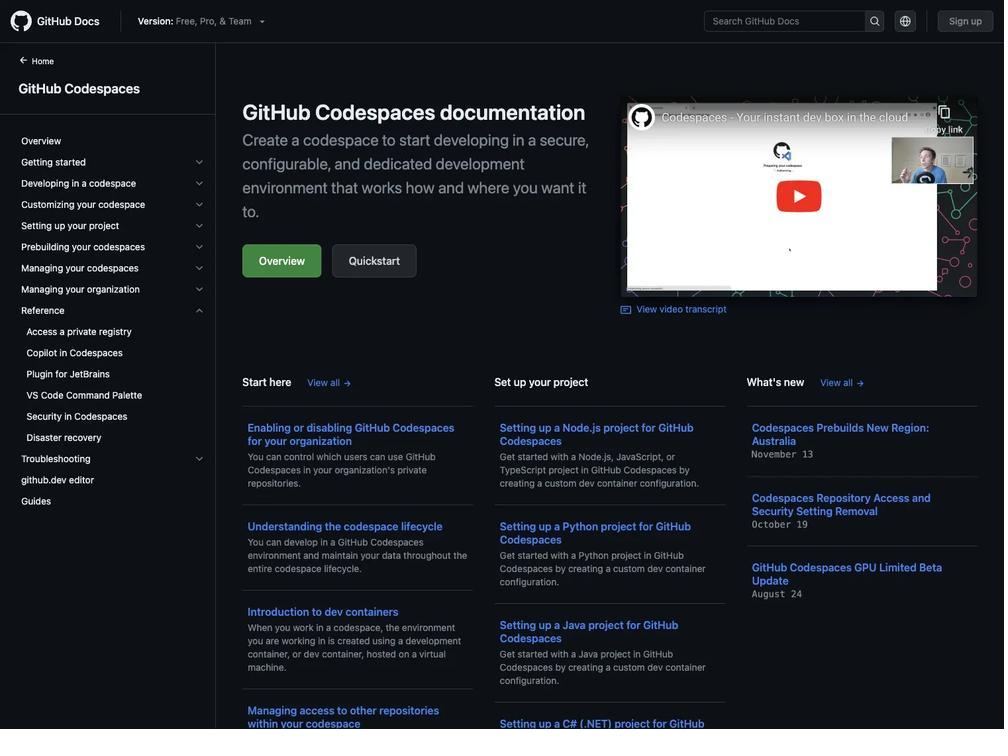 Task type: locate. For each thing, give the bounding box(es) containing it.
overview inside github codespaces element
[[21, 136, 61, 146]]

view right here at the bottom left
[[308, 378, 328, 389]]

up for setting up a node.js project for github codespaces get started with a node.js, javascript, or typescript project in github codespaces by creating a custom dev container configuration.
[[539, 422, 552, 435]]

github codespaces link
[[16, 78, 199, 98]]

1 horizontal spatial overview link
[[243, 245, 322, 278]]

within
[[248, 718, 278, 730]]

container, down created
[[322, 649, 364, 660]]

private down use
[[398, 465, 427, 476]]

codespaces down the setting up your project dropdown button
[[93, 242, 145, 253]]

codespace up that
[[303, 131, 379, 149]]

managing up reference
[[21, 284, 63, 295]]

all
[[331, 378, 340, 389], [844, 378, 853, 389]]

to left other
[[337, 705, 348, 718]]

command
[[66, 390, 110, 401]]

private up copilot in codespaces
[[67, 326, 97, 337]]

link image
[[621, 305, 632, 315]]

view for codespaces prebuilds new region: australia
[[821, 378, 841, 389]]

sc 9kayk9 0 image inside developing in a codespace dropdown button
[[194, 178, 205, 189]]

sc 9kayk9 0 image inside reference dropdown button
[[194, 306, 205, 316]]

1 vertical spatial environment
[[248, 551, 301, 561]]

or right javascript,
[[667, 452, 676, 463]]

environment inside understanding the codespace lifecycle you can develop in a github codespaces environment and maintain your data throughout the entire codespace lifecycle.
[[248, 551, 301, 561]]

setting for java
[[500, 619, 536, 632]]

view right the new in the right bottom of the page
[[821, 378, 841, 389]]

0 vertical spatial codespaces
[[93, 242, 145, 253]]

1 horizontal spatial overview
[[259, 255, 305, 267]]

1 sc 9kayk9 0 image from the top
[[194, 157, 205, 168]]

access
[[27, 326, 57, 337], [874, 492, 910, 504]]

environment inside introduction to dev containers when you work in a codespace, the environment you are working in is created using a development container, or dev container, hosted on a virtual machine.
[[402, 623, 455, 634]]

access up copilot
[[27, 326, 57, 337]]

1 horizontal spatial all
[[844, 378, 853, 389]]

1 horizontal spatial private
[[398, 465, 427, 476]]

view all link up disabling
[[308, 376, 352, 390]]

1 vertical spatial by
[[556, 564, 566, 575]]

1 vertical spatial organization
[[290, 435, 352, 448]]

3 sc 9kayk9 0 image from the top
[[194, 263, 205, 274]]

creating inside the setting up a python project for github codespaces get started with a python project in github codespaces by creating a custom dev container configuration.
[[569, 564, 604, 575]]

container
[[597, 478, 638, 489], [666, 564, 706, 575], [666, 663, 706, 674]]

setting up your project button
[[16, 215, 210, 237]]

4 sc 9kayk9 0 image from the top
[[194, 284, 205, 295]]

typescript
[[500, 465, 546, 476]]

overview link down the to.
[[243, 245, 322, 278]]

get inside setting up a node.js project for github codespaces get started with a node.js, javascript, or typescript project in github codespaces by creating a custom dev container configuration.
[[500, 452, 515, 463]]

0 vertical spatial get
[[500, 452, 515, 463]]

codespace inside dropdown button
[[98, 199, 145, 210]]

sc 9kayk9 0 image inside 'managing your organization' dropdown button
[[194, 284, 205, 295]]

quickstart
[[349, 255, 400, 267]]

sc 9kayk9 0 image inside the setting up your project dropdown button
[[194, 221, 205, 231]]

for
[[55, 369, 67, 380], [642, 422, 656, 435], [248, 435, 262, 448], [639, 521, 654, 533], [627, 619, 641, 632]]

1 view all link from the left
[[308, 376, 352, 390]]

sc 9kayk9 0 image inside prebuilding your codespaces dropdown button
[[194, 242, 205, 253]]

in inside github codespaces documentation create a codespace to start developing in a secure, configurable, and dedicated development environment that works how and where you want it to.
[[513, 131, 525, 149]]

view right link icon
[[637, 304, 658, 315]]

editor
[[69, 475, 94, 486]]

0 vertical spatial container
[[597, 478, 638, 489]]

environment up 'entire'
[[248, 551, 301, 561]]

access up removal
[[874, 492, 910, 504]]

javascript,
[[617, 452, 664, 463]]

prebuilding your codespaces button
[[16, 237, 210, 258]]

codespaces down prebuilding your codespaces dropdown button
[[87, 263, 139, 274]]

1 horizontal spatial to
[[337, 705, 348, 718]]

configuration. inside the setting up a python project for github codespaces get started with a python project in github codespaces by creating a custom dev container configuration.
[[500, 577, 560, 588]]

1 vertical spatial configuration.
[[500, 577, 560, 588]]

throughout
[[404, 551, 451, 561]]

access
[[300, 705, 335, 718]]

for inside the setting up a python project for github codespaces get started with a python project in github codespaces by creating a custom dev container configuration.
[[639, 521, 654, 533]]

sc 9kayk9 0 image inside customizing your codespace dropdown button
[[194, 199, 205, 210]]

creating for java
[[569, 663, 604, 674]]

development up virtual
[[406, 636, 461, 647]]

by inside setting up a node.js project for github codespaces get started with a node.js, javascript, or typescript project in github codespaces by creating a custom dev container configuration.
[[680, 465, 690, 476]]

codespace down developing in a codespace dropdown button
[[98, 199, 145, 210]]

1 vertical spatial container
[[666, 564, 706, 575]]

the inside introduction to dev containers when you work in a codespace, the environment you are working in is created using a development container, or dev container, hosted on a virtual machine.
[[386, 623, 400, 634]]

0 vertical spatial organization
[[87, 284, 140, 295]]

overview up getting
[[21, 136, 61, 146]]

environment down the configurable,
[[243, 178, 328, 197]]

0 vertical spatial security
[[27, 411, 62, 422]]

github
[[37, 15, 72, 28], [19, 80, 61, 96], [243, 99, 311, 125], [355, 422, 390, 435], [659, 422, 694, 435], [406, 452, 436, 463], [592, 465, 622, 476], [656, 521, 691, 533], [338, 537, 368, 548], [654, 551, 684, 561], [752, 562, 788, 574], [644, 619, 679, 632], [644, 649, 674, 660]]

your down managing your codespaces
[[66, 284, 85, 295]]

2 horizontal spatial view
[[821, 378, 841, 389]]

dev
[[579, 478, 595, 489], [648, 564, 663, 575], [325, 606, 343, 619], [304, 649, 320, 660], [648, 663, 663, 674]]

managing down prebuilding
[[21, 263, 63, 274]]

for for enabling or disabling github codespaces for your organization
[[248, 435, 262, 448]]

or inside introduction to dev containers when you work in a codespace, the environment you are working in is created using a development container, or dev container, hosted on a virtual machine.
[[293, 649, 301, 660]]

all up 'prebuilds'
[[844, 378, 853, 389]]

2 all from the left
[[844, 378, 853, 389]]

project
[[89, 220, 119, 231], [554, 376, 589, 389], [604, 422, 639, 435], [549, 465, 579, 476], [601, 521, 637, 533], [612, 551, 642, 561], [589, 619, 624, 632], [601, 649, 631, 660]]

codespace down access
[[306, 718, 361, 730]]

1 reference element from the top
[[11, 300, 215, 449]]

node.js,
[[579, 452, 614, 463]]

codespace inside the managing access to other repositories within your codespace
[[306, 718, 361, 730]]

sc 9kayk9 0 image for reference
[[194, 306, 205, 316]]

sc 9kayk9 0 image for prebuilding your codespaces
[[194, 242, 205, 253]]

by inside setting up a java project for github codespaces get started with a java project in github codespaces by creating a custom dev container configuration.
[[556, 663, 566, 674]]

for for setting up a python project for github codespaces
[[639, 521, 654, 533]]

2 vertical spatial the
[[386, 623, 400, 634]]

security up disaster
[[27, 411, 62, 422]]

by for setting up a python project for github codespaces
[[556, 564, 566, 575]]

sc 9kayk9 0 image inside troubleshooting dropdown button
[[194, 454, 205, 465]]

organization down managing your codespaces dropdown button
[[87, 284, 140, 295]]

you inside enabling or disabling github codespaces for your organization you can control which users can use github codespaces in your organization's private repositories.
[[248, 452, 264, 463]]

1 vertical spatial managing
[[21, 284, 63, 295]]

2 reference element from the top
[[11, 321, 215, 449]]

view all right here at the bottom left
[[308, 378, 340, 389]]

0 horizontal spatial organization
[[87, 284, 140, 295]]

view all link
[[308, 376, 352, 390], [821, 376, 865, 390]]

in inside setting up a java project for github codespaces get started with a java project in github codespaces by creating a custom dev container configuration.
[[634, 649, 641, 660]]

select language: current language is english image
[[901, 16, 911, 27]]

works
[[362, 178, 402, 197]]

troubleshooting
[[21, 454, 91, 465]]

2 vertical spatial custom
[[614, 663, 645, 674]]

overview
[[21, 136, 61, 146], [259, 255, 305, 267]]

home link
[[13, 55, 75, 68]]

2 vertical spatial environment
[[402, 623, 455, 634]]

0 horizontal spatial overview link
[[16, 131, 210, 152]]

1 vertical spatial to
[[312, 606, 322, 619]]

github inside github codespaces documentation create a codespace to start developing in a secure, configurable, and dedicated development environment that works how and where you want it to.
[[243, 99, 311, 125]]

1 view all from the left
[[308, 378, 340, 389]]

get inside the setting up a python project for github codespaces get started with a python project in github codespaces by creating a custom dev container configuration.
[[500, 551, 515, 561]]

a inside understanding the codespace lifecycle you can develop in a github codespaces environment and maintain your data throughout the entire codespace lifecycle.
[[331, 537, 336, 548]]

your down enabling
[[265, 435, 287, 448]]

0 vertical spatial managing
[[21, 263, 63, 274]]

your left data
[[361, 551, 380, 561]]

setting inside setting up a java project for github codespaces get started with a java project in github codespaces by creating a custom dev container configuration.
[[500, 619, 536, 632]]

0 vertical spatial development
[[436, 154, 525, 173]]

1 horizontal spatial the
[[386, 623, 400, 634]]

1 horizontal spatial container,
[[322, 649, 364, 660]]

codespaces
[[64, 80, 140, 96], [315, 99, 436, 125], [70, 348, 123, 359], [74, 411, 127, 422], [393, 422, 455, 435], [752, 422, 815, 435], [500, 435, 562, 448], [248, 465, 301, 476], [624, 465, 677, 476], [752, 492, 815, 504], [500, 534, 562, 547], [371, 537, 424, 548], [790, 562, 852, 574], [500, 564, 553, 575], [500, 633, 562, 645], [500, 663, 553, 674]]

1 horizontal spatial access
[[874, 492, 910, 504]]

1 vertical spatial access
[[874, 492, 910, 504]]

the up 'using'
[[386, 623, 400, 634]]

can left use
[[370, 452, 386, 463]]

managing inside the managing access to other repositories within your codespace
[[248, 705, 297, 718]]

codespaces
[[93, 242, 145, 253], [87, 263, 139, 274]]

you up 'entire'
[[248, 537, 264, 548]]

1 horizontal spatial view
[[637, 304, 658, 315]]

0 vertical spatial java
[[563, 619, 586, 632]]

1 vertical spatial python
[[579, 551, 609, 561]]

0 horizontal spatial container,
[[248, 649, 290, 660]]

customizing your codespace button
[[16, 194, 210, 215]]

when
[[248, 623, 273, 634]]

introduction to dev containers when you work in a codespace, the environment you are working in is created using a development container, or dev container, hosted on a virtual machine.
[[248, 606, 461, 674]]

1 horizontal spatial view all
[[821, 378, 853, 389]]

2 horizontal spatial to
[[382, 131, 396, 149]]

0 vertical spatial python
[[563, 521, 599, 533]]

0 vertical spatial you
[[513, 178, 538, 197]]

overview link up developing in a codespace dropdown button
[[16, 131, 210, 152]]

your
[[77, 199, 96, 210], [68, 220, 87, 231], [72, 242, 91, 253], [66, 263, 85, 274], [66, 284, 85, 295], [529, 376, 551, 389], [265, 435, 287, 448], [314, 465, 332, 476], [361, 551, 380, 561], [281, 718, 303, 730]]

vs code command palette
[[27, 390, 142, 401]]

access inside codespaces repository access and security setting removal october 19
[[874, 492, 910, 504]]

custom
[[545, 478, 577, 489], [614, 564, 645, 575], [614, 663, 645, 674]]

2 vertical spatial by
[[556, 663, 566, 674]]

other
[[350, 705, 377, 718]]

2 horizontal spatial you
[[513, 178, 538, 197]]

in inside setting up a node.js project for github codespaces get started with a node.js, javascript, or typescript project in github codespaces by creating a custom dev container configuration.
[[582, 465, 589, 476]]

up for setting up your project
[[54, 220, 65, 231]]

1 vertical spatial or
[[667, 452, 676, 463]]

container, up machine.
[[248, 649, 290, 660]]

view video transcript link
[[621, 304, 727, 315]]

the up maintain
[[325, 521, 341, 533]]

private inside enabling or disabling github codespaces for your organization you can control which users can use github codespaces in your organization's private repositories.
[[398, 465, 427, 476]]

setting inside the setting up a python project for github codespaces get started with a python project in github codespaces by creating a custom dev container configuration.
[[500, 521, 536, 533]]

copilot
[[27, 348, 57, 359]]

get
[[500, 452, 515, 463], [500, 551, 515, 561], [500, 649, 515, 660]]

setting
[[21, 220, 52, 231], [500, 422, 536, 435], [797, 505, 833, 518], [500, 521, 536, 533], [500, 619, 536, 632]]

view all right the new in the right bottom of the page
[[821, 378, 853, 389]]

you down enabling
[[248, 452, 264, 463]]

by inside the setting up a python project for github codespaces get started with a python project in github codespaces by creating a custom dev container configuration.
[[556, 564, 566, 575]]

your down which
[[314, 465, 332, 476]]

github inside github codespaces gpu limited beta update august 24
[[752, 562, 788, 574]]

up inside dropdown button
[[54, 220, 65, 231]]

sc 9kayk9 0 image inside 'getting started' dropdown button
[[194, 157, 205, 168]]

work
[[293, 623, 314, 634]]

you left want
[[513, 178, 538, 197]]

view for enabling or disabling github codespaces for your organization
[[308, 378, 328, 389]]

working
[[282, 636, 316, 647]]

1 vertical spatial the
[[454, 551, 468, 561]]

2 vertical spatial with
[[551, 649, 569, 660]]

dev inside the setting up a python project for github codespaces get started with a python project in github codespaces by creating a custom dev container configuration.
[[648, 564, 663, 575]]

2 vertical spatial or
[[293, 649, 301, 660]]

understanding the codespace lifecycle you can develop in a github codespaces environment and maintain your data throughout the entire codespace lifecycle.
[[248, 521, 468, 575]]

0 vertical spatial to
[[382, 131, 396, 149]]

hosted
[[367, 649, 396, 660]]

sc 9kayk9 0 image for troubleshooting
[[194, 454, 205, 465]]

to
[[382, 131, 396, 149], [312, 606, 322, 619], [337, 705, 348, 718]]

0 vertical spatial environment
[[243, 178, 328, 197]]

up inside setting up a java project for github codespaces get started with a java project in github codespaces by creating a custom dev container configuration.
[[539, 619, 552, 632]]

in inside dropdown button
[[72, 178, 79, 189]]

1 get from the top
[[500, 452, 515, 463]]

0 horizontal spatial security
[[27, 411, 62, 422]]

setting inside setting up a node.js project for github codespaces get started with a node.js, javascript, or typescript project in github codespaces by creating a custom dev container configuration.
[[500, 422, 536, 435]]

1 horizontal spatial organization
[[290, 435, 352, 448]]

copilot in codespaces link
[[16, 343, 210, 364]]

sc 9kayk9 0 image for managing your organization
[[194, 284, 205, 295]]

0 vertical spatial overview
[[21, 136, 61, 146]]

view all link up 'prebuilds'
[[821, 376, 865, 390]]

team
[[229, 16, 252, 27]]

docs
[[74, 15, 99, 28]]

configuration. for setting up a java project for github codespaces
[[500, 676, 560, 687]]

developing in a codespace button
[[16, 173, 210, 194]]

1 vertical spatial security
[[752, 505, 794, 518]]

2 vertical spatial you
[[248, 636, 263, 647]]

0 horizontal spatial overview
[[21, 136, 61, 146]]

up inside setting up a node.js project for github codespaces get started with a node.js, javascript, or typescript project in github codespaces by creating a custom dev container configuration.
[[539, 422, 552, 435]]

2 sc 9kayk9 0 image from the top
[[194, 199, 205, 210]]

or down working
[[293, 649, 301, 660]]

getting started button
[[16, 152, 210, 173]]

4 sc 9kayk9 0 image from the top
[[194, 306, 205, 316]]

setting up a node.js project for github codespaces get started with a node.js, javascript, or typescript project in github codespaces by creating a custom dev container configuration.
[[500, 422, 700, 489]]

your up managing your organization
[[66, 263, 85, 274]]

2 vertical spatial get
[[500, 649, 515, 660]]

0 horizontal spatial to
[[312, 606, 322, 619]]

that
[[331, 178, 358, 197]]

1 vertical spatial codespaces
[[87, 263, 139, 274]]

0 vertical spatial or
[[294, 422, 304, 435]]

up for setting up a java project for github codespaces get started with a java project in github codespaces by creating a custom dev container configuration.
[[539, 619, 552, 632]]

you down introduction
[[275, 623, 291, 634]]

0 horizontal spatial view
[[308, 378, 328, 389]]

0 vertical spatial configuration.
[[640, 478, 700, 489]]

all for new
[[844, 378, 853, 389]]

to inside introduction to dev containers when you work in a codespace, the environment you are working in is created using a development container, or dev container, hosted on a virtual machine.
[[312, 606, 322, 619]]

0 horizontal spatial view all
[[308, 378, 340, 389]]

3 with from the top
[[551, 649, 569, 660]]

in inside understanding the codespace lifecycle you can develop in a github codespaces environment and maintain your data throughout the entire codespace lifecycle.
[[321, 537, 328, 548]]

all up disabling
[[331, 378, 340, 389]]

configuration. inside setting up a java project for github codespaces get started with a java project in github codespaces by creating a custom dev container configuration.
[[500, 676, 560, 687]]

codespaces inside 'codespaces prebuilds new region: australia november 13'
[[752, 422, 815, 435]]

to up dedicated
[[382, 131, 396, 149]]

your inside understanding the codespace lifecycle you can develop in a github codespaces environment and maintain your data throughout the entire codespace lifecycle.
[[361, 551, 380, 561]]

the right throughout
[[454, 551, 468, 561]]

0 vertical spatial creating
[[500, 478, 535, 489]]

your down developing in a codespace
[[77, 199, 96, 210]]

control
[[284, 452, 314, 463]]

0 horizontal spatial view all link
[[308, 376, 352, 390]]

disaster
[[27, 432, 62, 443]]

managing inside managing your codespaces dropdown button
[[21, 263, 63, 274]]

can down understanding on the left bottom of page
[[266, 537, 282, 548]]

your up prebuilding your codespaces
[[68, 220, 87, 231]]

overview down the to.
[[259, 255, 305, 267]]

1 vertical spatial development
[[406, 636, 461, 647]]

development
[[436, 154, 525, 173], [406, 636, 461, 647]]

organization down disabling
[[290, 435, 352, 448]]

setting inside dropdown button
[[21, 220, 52, 231]]

introduction
[[248, 606, 309, 619]]

new
[[867, 422, 889, 435]]

it
[[578, 178, 587, 197]]

sc 9kayk9 0 image for managing your codespaces
[[194, 263, 205, 274]]

1 horizontal spatial view all link
[[821, 376, 865, 390]]

managing for managing your organization
[[21, 284, 63, 295]]

3 sc 9kayk9 0 image from the top
[[194, 242, 205, 253]]

2 vertical spatial managing
[[248, 705, 297, 718]]

environment up virtual
[[402, 623, 455, 634]]

1 sc 9kayk9 0 image from the top
[[194, 178, 205, 189]]

on
[[399, 649, 410, 660]]

users
[[344, 452, 368, 463]]

2 you from the top
[[248, 537, 264, 548]]

view
[[637, 304, 658, 315], [308, 378, 328, 389], [821, 378, 841, 389]]

2 vertical spatial to
[[337, 705, 348, 718]]

reference element
[[11, 300, 215, 449], [11, 321, 215, 449]]

vs code command palette link
[[16, 385, 210, 406]]

codespace down 'getting started' dropdown button
[[89, 178, 136, 189]]

your up managing your codespaces
[[72, 242, 91, 253]]

development up 'where'
[[436, 154, 525, 173]]

2 vertical spatial creating
[[569, 663, 604, 674]]

region:
[[892, 422, 930, 435]]

managing inside 'managing your organization' dropdown button
[[21, 284, 63, 295]]

2 view all link from the left
[[821, 376, 865, 390]]

0 horizontal spatial access
[[27, 326, 57, 337]]

1 horizontal spatial you
[[275, 623, 291, 634]]

access inside access a private registry link
[[27, 326, 57, 337]]

0 horizontal spatial the
[[325, 521, 341, 533]]

your inside the managing access to other repositories within your codespace
[[281, 718, 303, 730]]

started inside the setting up a python project for github codespaces get started with a python project in github codespaces by creating a custom dev container configuration.
[[518, 551, 549, 561]]

0 vertical spatial private
[[67, 326, 97, 337]]

get inside setting up a java project for github codespaces get started with a java project in github codespaces by creating a custom dev container configuration.
[[500, 649, 515, 660]]

creating
[[500, 478, 535, 489], [569, 564, 604, 575], [569, 663, 604, 674]]

managing up within
[[248, 705, 297, 718]]

0 vertical spatial with
[[551, 452, 569, 463]]

1 vertical spatial you
[[248, 537, 264, 548]]

2 vertical spatial container
[[666, 663, 706, 674]]

jetbrains
[[70, 369, 110, 380]]

2 view all from the left
[[821, 378, 853, 389]]

None search field
[[705, 11, 885, 32]]

container for setting up a python project for github codespaces
[[666, 564, 706, 575]]

container inside setting up a java project for github codespaces get started with a java project in github codespaces by creating a custom dev container configuration.
[[666, 663, 706, 674]]

to up the work
[[312, 606, 322, 619]]

with inside the setting up a python project for github codespaces get started with a python project in github codespaces by creating a custom dev container configuration.
[[551, 551, 569, 561]]

0 horizontal spatial you
[[248, 636, 263, 647]]

0 horizontal spatial all
[[331, 378, 340, 389]]

codespaces inside understanding the codespace lifecycle you can develop in a github codespaces environment and maintain your data throughout the entire codespace lifecycle.
[[371, 537, 424, 548]]

2 get from the top
[[500, 551, 515, 561]]

1 vertical spatial you
[[275, 623, 291, 634]]

started for setting up a python project for github codespaces
[[518, 551, 549, 561]]

1 vertical spatial private
[[398, 465, 427, 476]]

19
[[797, 519, 808, 530]]

sc 9kayk9 0 image inside managing your codespaces dropdown button
[[194, 263, 205, 274]]

private inside access a private registry link
[[67, 326, 97, 337]]

0 horizontal spatial private
[[67, 326, 97, 337]]

you down the when
[[248, 636, 263, 647]]

started
[[55, 157, 86, 168], [518, 452, 549, 463], [518, 551, 549, 561], [518, 649, 549, 660]]

creating inside setting up a java project for github codespaces get started with a java project in github codespaces by creating a custom dev container configuration.
[[569, 663, 604, 674]]

august
[[752, 589, 786, 600]]

1 vertical spatial overview link
[[243, 245, 322, 278]]

0 vertical spatial by
[[680, 465, 690, 476]]

configuration.
[[640, 478, 700, 489], [500, 577, 560, 588], [500, 676, 560, 687]]

1 all from the left
[[331, 378, 340, 389]]

sc 9kayk9 0 image
[[194, 157, 205, 168], [194, 199, 205, 210], [194, 242, 205, 253], [194, 306, 205, 316], [194, 454, 205, 465]]

&
[[220, 16, 226, 27]]

sc 9kayk9 0 image
[[194, 178, 205, 189], [194, 221, 205, 231], [194, 263, 205, 274], [194, 284, 205, 295]]

0 vertical spatial the
[[325, 521, 341, 533]]

2 with from the top
[[551, 551, 569, 561]]

security up october
[[752, 505, 794, 518]]

0 vertical spatial custom
[[545, 478, 577, 489]]

up for sign up
[[972, 16, 983, 27]]

1 horizontal spatial security
[[752, 505, 794, 518]]

or up control at the left of the page
[[294, 422, 304, 435]]

container inside the setting up a python project for github codespaces get started with a python project in github codespaces by creating a custom dev container configuration.
[[666, 564, 706, 575]]

your down access
[[281, 718, 303, 730]]

2 vertical spatial configuration.
[[500, 676, 560, 687]]

1 vertical spatial custom
[[614, 564, 645, 575]]

2 sc 9kayk9 0 image from the top
[[194, 221, 205, 231]]

0 vertical spatial you
[[248, 452, 264, 463]]

custom inside setting up a java project for github codespaces get started with a java project in github codespaces by creating a custom dev container configuration.
[[614, 663, 645, 674]]

security inside codespaces repository access and security setting removal october 19
[[752, 505, 794, 518]]

removal
[[836, 505, 878, 518]]

you inside understanding the codespace lifecycle you can develop in a github codespaces environment and maintain your data throughout the entire codespace lifecycle.
[[248, 537, 264, 548]]

1 vertical spatial creating
[[569, 564, 604, 575]]

0 vertical spatial access
[[27, 326, 57, 337]]

up inside the setting up a python project for github codespaces get started with a python project in github codespaces by creating a custom dev container configuration.
[[539, 521, 552, 533]]

1 vertical spatial with
[[551, 551, 569, 561]]

github docs
[[37, 15, 99, 28]]

5 sc 9kayk9 0 image from the top
[[194, 454, 205, 465]]

version:
[[138, 16, 174, 27]]

1 vertical spatial overview
[[259, 255, 305, 267]]

setting for python
[[500, 521, 536, 533]]

1 vertical spatial get
[[500, 551, 515, 561]]

container,
[[248, 649, 290, 660], [322, 649, 364, 660]]

development inside github codespaces documentation create a codespace to start developing in a secure, configurable, and dedicated development environment that works how and where you want it to.
[[436, 154, 525, 173]]

organization
[[87, 284, 140, 295], [290, 435, 352, 448]]

sc 9kayk9 0 image for getting started
[[194, 157, 205, 168]]

1 you from the top
[[248, 452, 264, 463]]

3 get from the top
[[500, 649, 515, 660]]

plugin for jetbrains link
[[16, 364, 210, 385]]

get for setting up a java project for github codespaces
[[500, 649, 515, 660]]

for inside setting up a node.js project for github codespaces get started with a node.js, javascript, or typescript project in github codespaces by creating a custom dev container configuration.
[[642, 422, 656, 435]]

disaster recovery
[[27, 432, 101, 443]]

developing
[[434, 131, 509, 149]]

codespaces for managing your codespaces
[[87, 263, 139, 274]]

1 with from the top
[[551, 452, 569, 463]]



Task type: vqa. For each thing, say whether or not it's contained in the screenshot.
delete
no



Task type: describe. For each thing, give the bounding box(es) containing it.
2 horizontal spatial the
[[454, 551, 468, 561]]

sc 9kayk9 0 image for customizing your codespace
[[194, 199, 205, 210]]

1 vertical spatial java
[[579, 649, 598, 660]]

managing for managing your codespaces
[[21, 263, 63, 274]]

with for python
[[551, 551, 569, 561]]

enabling or disabling github codespaces for your organization you can control which users can use github codespaces in your organization's private repositories.
[[248, 422, 455, 489]]

github codespaces element
[[0, 54, 216, 728]]

codespaces inside github codespaces gpu limited beta update august 24
[[790, 562, 852, 574]]

guides link
[[16, 491, 210, 512]]

your inside prebuilding your codespaces dropdown button
[[72, 242, 91, 253]]

github inside understanding the codespace lifecycle you can develop in a github codespaces environment and maintain your data throughout the entire codespace lifecycle.
[[338, 537, 368, 548]]

sc 9kayk9 0 image for developing in a codespace
[[194, 178, 205, 189]]

set up your project
[[495, 376, 589, 389]]

sign up link
[[939, 11, 994, 32]]

november 13 element
[[752, 449, 814, 460]]

all for disabling
[[331, 378, 340, 389]]

access a private registry
[[27, 326, 132, 337]]

in inside the setting up a python project for github codespaces get started with a python project in github codespaces by creating a custom dev container configuration.
[[644, 551, 652, 561]]

codespaces inside security in codespaces "link"
[[74, 411, 127, 422]]

1 container, from the left
[[248, 649, 290, 660]]

up for setting up a python project for github codespaces get started with a python project in github codespaces by creating a custom dev container configuration.
[[539, 521, 552, 533]]

develop
[[284, 537, 318, 548]]

update
[[752, 575, 789, 588]]

plugin for jetbrains
[[27, 369, 110, 380]]

view all for start here
[[308, 378, 340, 389]]

started inside dropdown button
[[55, 157, 86, 168]]

which
[[317, 452, 342, 463]]

environment inside github codespaces documentation create a codespace to start developing in a secure, configurable, and dedicated development environment that works how and where you want it to.
[[243, 178, 328, 197]]

setting for node.js
[[500, 422, 536, 435]]

you inside github codespaces documentation create a codespace to start developing in a secure, configurable, and dedicated development environment that works how and where you want it to.
[[513, 178, 538, 197]]

entire
[[248, 564, 272, 575]]

dedicated
[[364, 154, 432, 173]]

configuration. for setting up a python project for github codespaces
[[500, 577, 560, 588]]

codespace,
[[334, 623, 383, 634]]

security inside security in codespaces "link"
[[27, 411, 62, 422]]

environment for understanding
[[248, 551, 301, 561]]

2 container, from the left
[[322, 649, 364, 660]]

for for setting up a node.js project for github codespaces
[[642, 422, 656, 435]]

custom inside setting up a node.js project for github codespaces get started with a node.js, javascript, or typescript project in github codespaces by creating a custom dev container configuration.
[[545, 478, 577, 489]]

august 24 element
[[752, 589, 803, 600]]

here
[[270, 376, 292, 389]]

github.dev editor link
[[16, 470, 210, 491]]

registry
[[99, 326, 132, 337]]

getting started
[[21, 157, 86, 168]]

codespace up data
[[344, 521, 399, 533]]

getting
[[21, 157, 53, 168]]

codespaces for prebuilding your codespaces
[[93, 242, 145, 253]]

for for setting up a java project for github codespaces
[[627, 619, 641, 632]]

code
[[41, 390, 64, 401]]

october
[[752, 519, 792, 530]]

view all link for what's new
[[821, 376, 865, 390]]

developing in a codespace
[[21, 178, 136, 189]]

13
[[803, 449, 814, 460]]

what's new
[[747, 376, 805, 389]]

dev inside setting up a java project for github codespaces get started with a java project in github codespaces by creating a custom dev container configuration.
[[648, 663, 663, 674]]

disabling
[[307, 422, 352, 435]]

managing access to other repositories within your codespace
[[248, 705, 439, 730]]

home
[[32, 56, 54, 66]]

reference element containing reference
[[11, 300, 215, 449]]

custom for java
[[614, 663, 645, 674]]

Search GitHub Docs search field
[[705, 11, 866, 31]]

data
[[382, 551, 401, 561]]

pro,
[[200, 16, 217, 27]]

created
[[338, 636, 370, 647]]

creating inside setting up a node.js project for github codespaces get started with a node.js, javascript, or typescript project in github codespaces by creating a custom dev container configuration.
[[500, 478, 535, 489]]

codespaces inside copilot in codespaces link
[[70, 348, 123, 359]]

managing for managing access to other repositories within your codespace
[[248, 705, 297, 718]]

start here
[[243, 376, 292, 389]]

your inside the setting up your project dropdown button
[[68, 220, 87, 231]]

with for node.js
[[551, 452, 569, 463]]

container inside setting up a node.js project for github codespaces get started with a node.js, javascript, or typescript project in github codespaces by creating a custom dev container configuration.
[[597, 478, 638, 489]]

to inside github codespaces documentation create a codespace to start developing in a secure, configurable, and dedicated development environment that works how and where you want it to.
[[382, 131, 396, 149]]

managing your organization
[[21, 284, 140, 295]]

organization inside enabling or disabling github codespaces for your organization you can control which users can use github codespaces in your organization's private repositories.
[[290, 435, 352, 448]]

with for java
[[551, 649, 569, 660]]

triangle down image
[[257, 16, 268, 27]]

can left control at the left of the page
[[266, 452, 282, 463]]

are
[[266, 636, 279, 647]]

sign up
[[950, 16, 983, 27]]

in inside enabling or disabling github codespaces for your organization you can control which users can use github codespaces in your organization's private repositories.
[[304, 465, 311, 476]]

copilot in codespaces
[[27, 348, 123, 359]]

using
[[373, 636, 396, 647]]

a inside dropdown button
[[82, 178, 87, 189]]

containers
[[346, 606, 399, 619]]

or inside enabling or disabling github codespaces for your organization you can control which users can use github codespaces in your organization's private repositories.
[[294, 422, 304, 435]]

in inside "link"
[[64, 411, 72, 422]]

github codespaces documentation create a codespace to start developing in a secure, configurable, and dedicated development environment that works how and where you want it to.
[[243, 99, 589, 221]]

can inside understanding the codespace lifecycle you can develop in a github codespaces environment and maintain your data throughout the entire codespace lifecycle.
[[266, 537, 282, 548]]

your inside managing your codespaces dropdown button
[[66, 263, 85, 274]]

customizing your codespace
[[21, 199, 145, 210]]

transcript
[[686, 304, 727, 315]]

and inside understanding the codespace lifecycle you can develop in a github codespaces environment and maintain your data throughout the entire codespace lifecycle.
[[304, 551, 320, 561]]

codespace inside github codespaces documentation create a codespace to start developing in a secure, configurable, and dedicated development environment that works how and where you want it to.
[[303, 131, 379, 149]]

secure,
[[540, 131, 589, 149]]

custom for python
[[614, 564, 645, 575]]

started for setting up a node.js project for github codespaces
[[518, 452, 549, 463]]

use
[[388, 452, 403, 463]]

0 vertical spatial overview link
[[16, 131, 210, 152]]

october 19 element
[[752, 519, 808, 530]]

reference
[[21, 305, 65, 316]]

codespaces inside codespaces repository access and security setting removal october 19
[[752, 492, 815, 504]]

video
[[660, 304, 683, 315]]

version: free, pro, & team
[[138, 16, 252, 27]]

vs
[[27, 390, 38, 401]]

creating for python
[[569, 564, 604, 575]]

github.dev editor
[[21, 475, 94, 486]]

reference element containing access a private registry
[[11, 321, 215, 449]]

sc 9kayk9 0 image for setting up your project
[[194, 221, 205, 231]]

configurable,
[[243, 154, 331, 173]]

codespace inside dropdown button
[[89, 178, 136, 189]]

start
[[243, 376, 267, 389]]

github codespaces gpu limited beta update august 24
[[752, 562, 943, 600]]

for inside github codespaces element
[[55, 369, 67, 380]]

free,
[[176, 16, 198, 27]]

dev inside setting up a node.js project for github codespaces get started with a node.js, javascript, or typescript project in github codespaces by creating a custom dev container configuration.
[[579, 478, 595, 489]]

github.dev
[[21, 475, 67, 486]]

setting up your project
[[21, 220, 119, 231]]

started for setting up a java project for github codespaces
[[518, 649, 549, 660]]

get for setting up a node.js project for github codespaces
[[500, 452, 515, 463]]

managing your codespaces button
[[16, 258, 210, 279]]

is
[[328, 636, 335, 647]]

project inside dropdown button
[[89, 220, 119, 231]]

codespace down develop
[[275, 564, 322, 575]]

up for set up your project
[[514, 376, 527, 389]]

want
[[542, 178, 575, 197]]

developing
[[21, 178, 69, 189]]

by for setting up a java project for github codespaces
[[556, 663, 566, 674]]

limited
[[880, 562, 917, 574]]

codespaces inside github codespaces link
[[64, 80, 140, 96]]

codespaces inside github codespaces documentation create a codespace to start developing in a secure, configurable, and dedicated development environment that works how and where you want it to.
[[315, 99, 436, 125]]

and inside codespaces repository access and security setting removal october 19
[[913, 492, 931, 504]]

organization inside dropdown button
[[87, 284, 140, 295]]

security in codespaces
[[27, 411, 127, 422]]

repositories.
[[248, 478, 301, 489]]

your right set
[[529, 376, 551, 389]]

or inside setting up a node.js project for github codespaces get started with a node.js, javascript, or typescript project in github codespaces by creating a custom dev container configuration.
[[667, 452, 676, 463]]

node.js
[[563, 422, 601, 435]]

understanding
[[248, 521, 322, 533]]

where
[[468, 178, 510, 197]]

enabling
[[248, 422, 291, 435]]

container for setting up a java project for github codespaces
[[666, 663, 706, 674]]

recovery
[[64, 432, 101, 443]]

configuration. inside setting up a node.js project for github codespaces get started with a node.js, javascript, or typescript project in github codespaces by creating a custom dev container configuration.
[[640, 478, 700, 489]]

development inside introduction to dev containers when you work in a codespace, the environment you are working in is created using a development container, or dev container, hosted on a virtual machine.
[[406, 636, 461, 647]]

codespaces repository access and security setting removal october 19
[[752, 492, 931, 530]]

to inside the managing access to other repositories within your codespace
[[337, 705, 348, 718]]

prebuilds
[[817, 422, 864, 435]]

environment for introduction
[[402, 623, 455, 634]]

plugin
[[27, 369, 53, 380]]

repositories
[[380, 705, 439, 718]]

quickstart link
[[332, 245, 417, 278]]

search image
[[870, 16, 881, 27]]

new
[[785, 376, 805, 389]]

your inside 'managing your organization' dropdown button
[[66, 284, 85, 295]]

setting for project
[[21, 220, 52, 231]]

view all for what's new
[[821, 378, 853, 389]]

security in codespaces link
[[16, 406, 210, 427]]

view all link for start here
[[308, 376, 352, 390]]

customizing
[[21, 199, 74, 210]]

get for setting up a python project for github codespaces
[[500, 551, 515, 561]]

setting inside codespaces repository access and security setting removal october 19
[[797, 505, 833, 518]]

view video transcript
[[637, 304, 727, 315]]

lifecycle
[[401, 521, 443, 533]]

machine.
[[248, 663, 287, 674]]

managing your codespaces
[[21, 263, 139, 274]]

setting up a python project for github codespaces get started with a python project in github codespaces by creating a custom dev container configuration.
[[500, 521, 706, 588]]

setting up a java project for github codespaces get started with a java project in github codespaces by creating a custom dev container configuration.
[[500, 619, 706, 687]]

your inside customizing your codespace dropdown button
[[77, 199, 96, 210]]

24
[[792, 589, 803, 600]]



